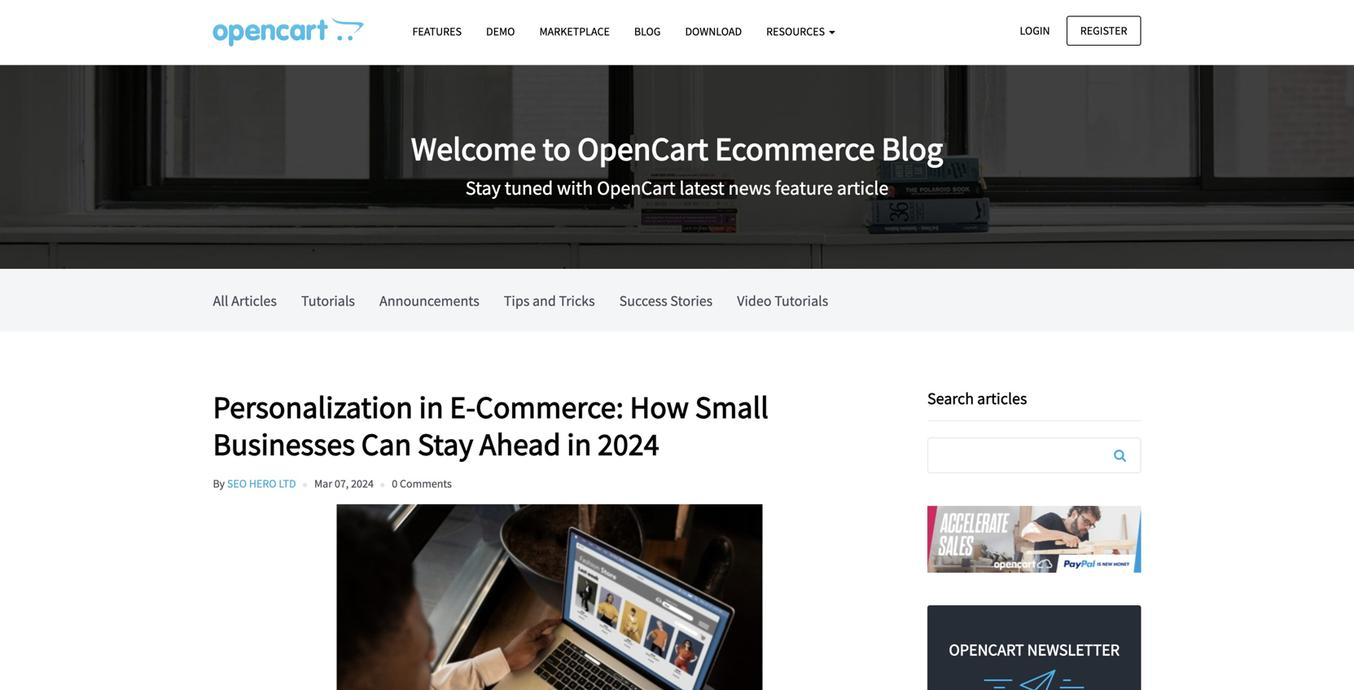 Task type: vqa. For each thing, say whether or not it's contained in the screenshot.
the rightmost "OpenCart"
no



Task type: locate. For each thing, give the bounding box(es) containing it.
commerce:
[[476, 387, 624, 426]]

tutorials right the video
[[775, 292, 829, 310]]

all articles link
[[213, 269, 277, 332]]

tutorials right articles
[[301, 292, 355, 310]]

2 tutorials from the left
[[775, 292, 829, 310]]

video tutorials link
[[737, 269, 829, 332]]

opencart
[[578, 128, 709, 169], [597, 176, 676, 200], [949, 640, 1025, 660]]

0 horizontal spatial 2024
[[351, 476, 374, 491]]

by seo hero ltd
[[213, 476, 296, 491]]

articles
[[978, 388, 1028, 409]]

None text field
[[929, 438, 1141, 472]]

register
[[1081, 23, 1128, 38]]

in left 'e-'
[[419, 387, 444, 426]]

1 vertical spatial blog
[[882, 128, 943, 169]]

blog left download
[[634, 24, 661, 39]]

tips
[[504, 292, 530, 310]]

2024 inside personalization in e-commerce: how small businesses can stay ahead in 2024
[[598, 425, 660, 464]]

businesses
[[213, 425, 355, 464]]

0 horizontal spatial tutorials
[[301, 292, 355, 310]]

0 vertical spatial stay
[[466, 176, 501, 200]]

0 vertical spatial 2024
[[598, 425, 660, 464]]

1 horizontal spatial blog
[[882, 128, 943, 169]]

opencart - blog image
[[213, 17, 364, 46]]

0 horizontal spatial in
[[419, 387, 444, 426]]

success
[[620, 292, 668, 310]]

register link
[[1067, 16, 1142, 46]]

tuned
[[505, 176, 553, 200]]

demo
[[486, 24, 515, 39]]

0 vertical spatial blog
[[634, 24, 661, 39]]

1 horizontal spatial tutorials
[[775, 292, 829, 310]]

all articles
[[213, 292, 277, 310]]

video
[[737, 292, 772, 310]]

login link
[[1006, 16, 1064, 46]]

search image
[[1114, 449, 1127, 462]]

news
[[729, 176, 771, 200]]

demo link
[[474, 17, 527, 46]]

1 vertical spatial stay
[[418, 425, 473, 464]]

blog inside welcome to opencart ecommerce blog stay tuned with opencart latest news feature article
[[882, 128, 943, 169]]

stay down welcome at the left
[[466, 176, 501, 200]]

personalization in e-commerce: how small businesses can stay ahead in 2024 image
[[213, 504, 888, 690]]

0 horizontal spatial blog
[[634, 24, 661, 39]]

2 vertical spatial opencart
[[949, 640, 1025, 660]]

in
[[419, 387, 444, 426], [567, 425, 592, 464]]

0 vertical spatial opencart
[[578, 128, 709, 169]]

stay up the comments
[[418, 425, 473, 464]]

stories
[[671, 292, 713, 310]]

features link
[[400, 17, 474, 46]]

can
[[361, 425, 412, 464]]

in right the 'ahead'
[[567, 425, 592, 464]]

download link
[[673, 17, 754, 46]]

search articles
[[928, 388, 1028, 409]]

blog up article
[[882, 128, 943, 169]]

article
[[837, 176, 889, 200]]

personalization in e-commerce: how small businesses can stay ahead in 2024 link
[[213, 387, 903, 464]]

opencart newsletter
[[949, 640, 1120, 660]]

stay
[[466, 176, 501, 200], [418, 425, 473, 464]]

tutorials
[[301, 292, 355, 310], [775, 292, 829, 310]]

blog
[[634, 24, 661, 39], [882, 128, 943, 169]]

tips and tricks
[[504, 292, 595, 310]]

07,
[[335, 476, 349, 491]]

2024
[[598, 425, 660, 464], [351, 476, 374, 491]]

marketplace
[[540, 24, 610, 39]]

articles
[[231, 292, 277, 310]]

success stories link
[[620, 269, 713, 332]]

blog link
[[622, 17, 673, 46]]

comments
[[400, 476, 452, 491]]

1 horizontal spatial 2024
[[598, 425, 660, 464]]



Task type: describe. For each thing, give the bounding box(es) containing it.
features
[[413, 24, 462, 39]]

ltd
[[279, 476, 296, 491]]

with
[[557, 176, 593, 200]]

and
[[533, 292, 556, 310]]

feature
[[775, 176, 833, 200]]

ecommerce
[[715, 128, 875, 169]]

how
[[630, 387, 689, 426]]

download
[[685, 24, 742, 39]]

latest
[[680, 176, 725, 200]]

resources link
[[754, 17, 848, 46]]

1 vertical spatial 2024
[[351, 476, 374, 491]]

welcome to opencart ecommerce blog stay tuned with opencart latest news feature article
[[411, 128, 943, 200]]

personalization in e-commerce: how small businesses can stay ahead in 2024
[[213, 387, 769, 464]]

resources
[[767, 24, 828, 39]]

1 vertical spatial opencart
[[597, 176, 676, 200]]

search
[[928, 388, 974, 409]]

seo hero ltd link
[[227, 476, 296, 491]]

ahead
[[480, 425, 561, 464]]

welcome
[[411, 128, 536, 169]]

tips and tricks link
[[504, 269, 595, 332]]

0 comments
[[392, 476, 452, 491]]

mar
[[314, 476, 332, 491]]

tricks
[[559, 292, 595, 310]]

1 tutorials from the left
[[301, 292, 355, 310]]

mar 07, 2024
[[314, 476, 374, 491]]

small
[[695, 387, 769, 426]]

success stories
[[620, 292, 713, 310]]

stay inside welcome to opencart ecommerce blog stay tuned with opencart latest news feature article
[[466, 176, 501, 200]]

hero
[[249, 476, 277, 491]]

stay inside personalization in e-commerce: how small businesses can stay ahead in 2024
[[418, 425, 473, 464]]

by
[[213, 476, 225, 491]]

to
[[543, 128, 571, 169]]

announcements
[[380, 292, 480, 310]]

seo
[[227, 476, 247, 491]]

video tutorials
[[737, 292, 829, 310]]

personalization
[[213, 387, 413, 426]]

login
[[1020, 23, 1051, 38]]

marketplace link
[[527, 17, 622, 46]]

1 horizontal spatial in
[[567, 425, 592, 464]]

all
[[213, 292, 228, 310]]

e-
[[450, 387, 476, 426]]

announcements link
[[380, 269, 480, 332]]

newsletter
[[1028, 640, 1120, 660]]

0
[[392, 476, 398, 491]]

tutorials link
[[301, 269, 355, 332]]



